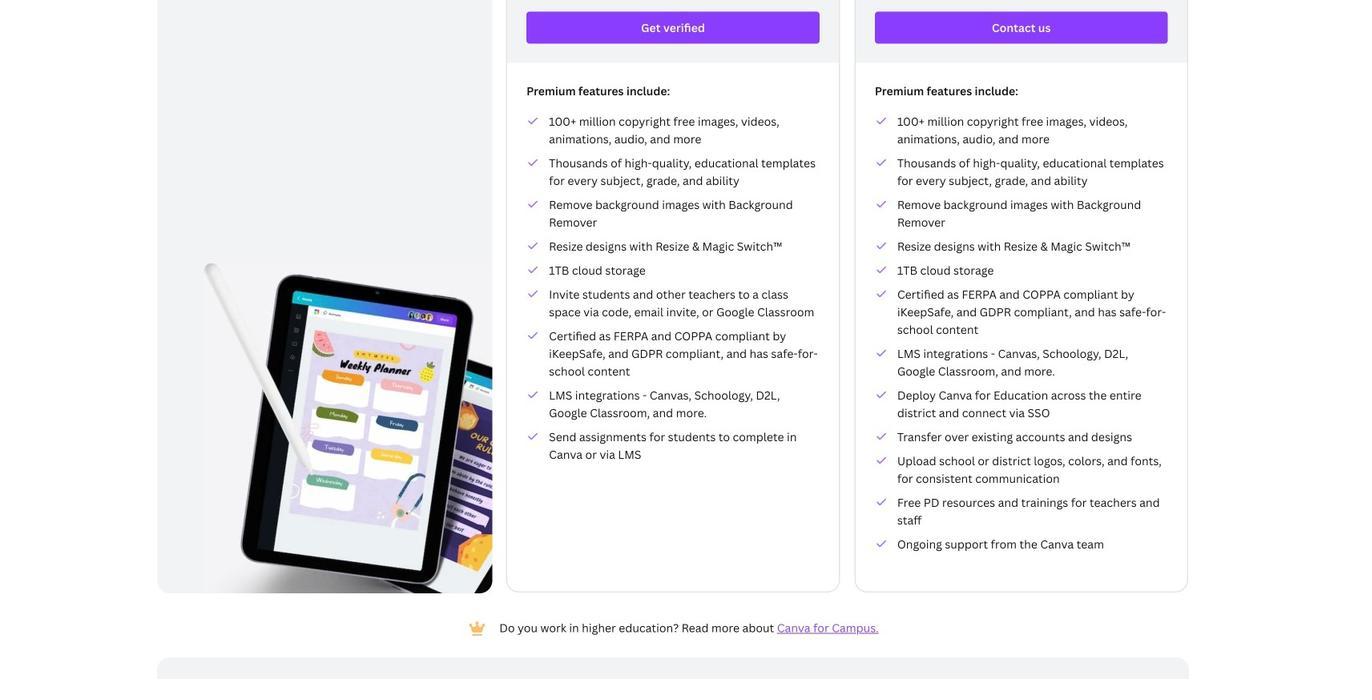 Task type: vqa. For each thing, say whether or not it's contained in the screenshot.
"A Tablet Showing Canva For Education Being Used To Design Classroom Materials" image
yes



Task type: locate. For each thing, give the bounding box(es) containing it.
a tablet showing canva for education being used to design classroom materials image
[[204, 264, 647, 657]]



